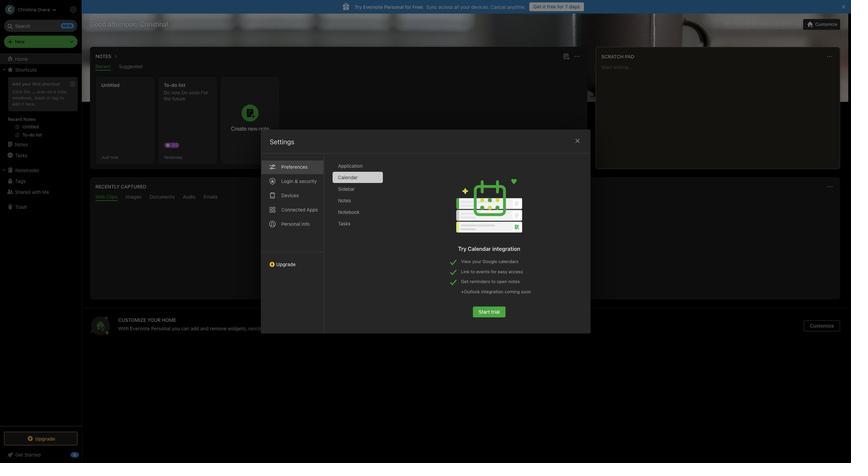 Task type: locate. For each thing, give the bounding box(es) containing it.
notes up recent tab at the left top of the page
[[96, 53, 111, 59]]

0 vertical spatial evernote
[[363, 4, 383, 10]]

get left free on the right of page
[[534, 4, 542, 10]]

0 horizontal spatial upgrade button
[[4, 432, 78, 446]]

reminders
[[470, 279, 490, 285]]

or
[[46, 95, 51, 101], [305, 326, 310, 332]]

get down link
[[461, 279, 469, 285]]

your
[[461, 4, 470, 10], [22, 81, 31, 87], [472, 259, 481, 264], [329, 326, 339, 332]]

1 horizontal spatial get
[[534, 4, 542, 10]]

icon
[[37, 89, 46, 94]]

tree
[[0, 53, 82, 426]]

soon left for
[[189, 90, 200, 96]]

2 horizontal spatial for
[[558, 4, 564, 10]]

calendar up the 'from'
[[468, 246, 491, 252]]

anytime.
[[507, 4, 526, 10]]

1 vertical spatial customize button
[[804, 321, 841, 332]]

1 horizontal spatial to
[[471, 269, 475, 275]]

0 horizontal spatial for
[[405, 4, 412, 10]]

notes inside group
[[23, 117, 36, 122]]

customize button
[[804, 19, 841, 30], [804, 321, 841, 332]]

new
[[248, 126, 258, 132]]

afternoon,
[[108, 20, 139, 28]]

0 vertical spatial add
[[12, 101, 20, 107]]

get
[[534, 4, 542, 10], [461, 279, 469, 285]]

0 vertical spatial to
[[60, 95, 64, 101]]

your up content
[[472, 259, 481, 264]]

for inside button
[[558, 4, 564, 10]]

to inside icon on a note, notebook, stack or tag to add it here.
[[60, 95, 64, 101]]

calendar up sidebar
[[338, 175, 358, 181]]

1 vertical spatial add
[[191, 326, 199, 332]]

for for 7
[[558, 4, 564, 10]]

0 horizontal spatial soon
[[189, 90, 200, 96]]

customize
[[816, 21, 838, 27], [810, 323, 835, 329]]

1 vertical spatial to
[[471, 269, 475, 275]]

notebook
[[338, 209, 360, 215]]

1 horizontal spatial upgrade button
[[261, 252, 324, 270]]

yesterday
[[164, 155, 183, 160]]

0/3
[[172, 143, 178, 148]]

0 vertical spatial it
[[543, 4, 546, 10]]

it down notebook,
[[21, 101, 24, 107]]

soon
[[189, 90, 200, 96], [521, 289, 531, 295]]

+outlook integration coming soon
[[461, 289, 531, 295]]

tab list containing recent
[[91, 64, 586, 71]]

your right change
[[329, 326, 339, 332]]

2 vertical spatial personal
[[151, 326, 171, 332]]

recent down notes button
[[96, 64, 111, 69]]

0 vertical spatial tasks
[[15, 152, 27, 158]]

notes button
[[94, 52, 120, 61]]

1 vertical spatial upgrade
[[35, 436, 55, 442]]

soon right coming
[[521, 289, 531, 295]]

0 horizontal spatial do
[[164, 90, 170, 96]]

2 horizontal spatial personal
[[384, 4, 404, 10]]

2 horizontal spatial to
[[492, 279, 496, 285]]

home
[[15, 56, 28, 62]]

0 horizontal spatial personal
[[151, 326, 171, 332]]

click
[[12, 89, 22, 94]]

0 horizontal spatial or
[[46, 95, 51, 101]]

or right them,
[[305, 326, 310, 332]]

1 horizontal spatial for
[[491, 269, 497, 275]]

0 vertical spatial get
[[534, 4, 542, 10]]

sync
[[427, 4, 437, 10]]

login
[[281, 178, 293, 184]]

and left remove
[[200, 326, 209, 332]]

google
[[483, 259, 497, 264]]

clip web content
[[444, 267, 487, 273]]

0 horizontal spatial and
[[200, 326, 209, 332]]

1 horizontal spatial recent
[[96, 64, 111, 69]]

0 vertical spatial upgrade
[[276, 262, 296, 268]]

0 vertical spatial try
[[355, 4, 362, 10]]

with
[[118, 326, 129, 332]]

audio tab
[[183, 194, 196, 201]]

1 horizontal spatial and
[[266, 326, 275, 332]]

1 horizontal spatial add
[[191, 326, 199, 332]]

for
[[558, 4, 564, 10], [405, 4, 412, 10], [491, 269, 497, 275]]

the up google
[[491, 253, 499, 259]]

note
[[259, 126, 269, 132]]

group containing add your first shortcut
[[0, 75, 81, 142]]

0 vertical spatial integration
[[492, 246, 520, 252]]

0 horizontal spatial add
[[12, 101, 20, 107]]

personal
[[384, 4, 404, 10], [281, 221, 300, 227], [151, 326, 171, 332]]

0 horizontal spatial now
[[111, 155, 119, 160]]

tab list
[[91, 64, 586, 71], [261, 154, 324, 334], [333, 160, 388, 334], [91, 194, 839, 201]]

sidebar tab
[[333, 184, 383, 195]]

good afternoon, christina!
[[90, 20, 169, 28]]

reorder
[[248, 326, 265, 332]]

for left free:
[[405, 4, 412, 10]]

just
[[101, 155, 109, 160]]

clips
[[107, 194, 118, 200]]

personal down your
[[151, 326, 171, 332]]

can
[[181, 326, 189, 332]]

do down "to-"
[[164, 90, 170, 96]]

recent for recent
[[96, 64, 111, 69]]

resize
[[276, 326, 289, 332]]

1 horizontal spatial now
[[171, 90, 180, 96]]

your inside customize your home with evernote personal you can add and remove widgets, reorder and resize them, or change your background.
[[329, 326, 339, 332]]

to
[[60, 95, 64, 101], [471, 269, 475, 275], [492, 279, 496, 285]]

for left 7
[[558, 4, 564, 10]]

list
[[179, 82, 185, 88]]

get inside button
[[534, 4, 542, 10]]

web clips tab
[[96, 194, 118, 201]]

to down note,
[[60, 95, 64, 101]]

stack
[[34, 95, 45, 101]]

get for get it free for 7 days
[[534, 4, 542, 10]]

change
[[311, 326, 327, 332]]

try evernote personal for free: sync across all your devices. cancel anytime.
[[355, 4, 526, 10]]

on
[[47, 89, 52, 94]]

upgrade button
[[261, 252, 324, 270], [4, 432, 78, 446]]

personal inside customize your home with evernote personal you can add and remove widgets, reorder and resize them, or change your background.
[[151, 326, 171, 332]]

your up click the ...
[[22, 81, 31, 87]]

and
[[200, 326, 209, 332], [266, 326, 275, 332]]

personal down connected
[[281, 221, 300, 227]]

0 horizontal spatial get
[[461, 279, 469, 285]]

1 vertical spatial it
[[21, 101, 24, 107]]

1 horizontal spatial calendar
[[468, 246, 491, 252]]

1 horizontal spatial personal
[[281, 221, 300, 227]]

just now
[[101, 155, 119, 160]]

2023
[[783, 22, 793, 27]]

integration down get reminders to open notes
[[481, 289, 504, 295]]

it left free on the right of page
[[543, 4, 546, 10]]

add inside customize your home with evernote personal you can add and remove widgets, reorder and resize them, or change your background.
[[191, 326, 199, 332]]

0 vertical spatial now
[[171, 90, 180, 96]]

evernote inside customize your home with evernote personal you can add and remove widgets, reorder and resize them, or change your background.
[[130, 326, 150, 332]]

view your google calendars
[[461, 259, 519, 264]]

0 horizontal spatial it
[[21, 101, 24, 107]]

0 horizontal spatial the
[[24, 89, 30, 94]]

calendar
[[338, 175, 358, 181], [468, 246, 491, 252]]

create new note button
[[221, 77, 279, 165]]

them,
[[291, 326, 304, 332]]

0 horizontal spatial try
[[355, 4, 362, 10]]

1 vertical spatial upgrade button
[[4, 432, 78, 446]]

recent inside group
[[8, 117, 22, 122]]

application tab
[[333, 160, 383, 172]]

1 horizontal spatial or
[[305, 326, 310, 332]]

0 horizontal spatial tasks
[[15, 152, 27, 158]]

notebooks link
[[0, 165, 81, 176]]

now right 'just'
[[111, 155, 119, 160]]

to-
[[164, 82, 172, 88]]

1 horizontal spatial evernote
[[363, 4, 383, 10]]

try calendar integration
[[458, 246, 520, 252]]

to right link
[[471, 269, 475, 275]]

home
[[162, 318, 176, 323]]

easy
[[498, 269, 508, 275]]

1 horizontal spatial tasks
[[338, 221, 350, 227]]

1 horizontal spatial do
[[182, 90, 188, 96]]

tasks button
[[0, 150, 81, 161]]

notes down sidebar
[[338, 198, 351, 204]]

now up the future
[[171, 90, 180, 96]]

personal left free:
[[384, 4, 404, 10]]

or down on at the top left of page
[[46, 95, 51, 101]]

link
[[461, 269, 470, 275]]

integration up web.
[[492, 246, 520, 252]]

tasks down notebook
[[338, 221, 350, 227]]

1 vertical spatial try
[[458, 246, 467, 252]]

web
[[96, 194, 105, 200]]

notes down here.
[[23, 117, 36, 122]]

1 vertical spatial the
[[164, 96, 171, 102]]

to left the open
[[492, 279, 496, 285]]

free:
[[413, 4, 424, 10]]

0 vertical spatial customize
[[816, 21, 838, 27]]

1 horizontal spatial try
[[458, 246, 467, 252]]

None search field
[[9, 20, 73, 32]]

calendars
[[499, 259, 519, 264]]

1 vertical spatial soon
[[521, 289, 531, 295]]

0 vertical spatial recent
[[96, 64, 111, 69]]

wednesday,
[[726, 22, 752, 27]]

info
[[302, 221, 310, 227]]

0 vertical spatial upgrade button
[[261, 252, 324, 270]]

1 vertical spatial personal
[[281, 221, 300, 227]]

recent inside 'tab list'
[[96, 64, 111, 69]]

personal info
[[281, 221, 310, 227]]

0 horizontal spatial upgrade
[[35, 436, 55, 442]]

save
[[419, 253, 431, 259]]

tasks up notebooks
[[15, 152, 27, 158]]

0 vertical spatial customize button
[[804, 19, 841, 30]]

customize your home with evernote personal you can add and remove widgets, reorder and resize them, or change your background.
[[118, 318, 368, 332]]

tasks
[[15, 152, 27, 158], [338, 221, 350, 227]]

tasks inside tab
[[338, 221, 350, 227]]

1 do from the left
[[164, 90, 170, 96]]

upgrade for the bottom upgrade popup button
[[35, 436, 55, 442]]

for left easy
[[491, 269, 497, 275]]

0 horizontal spatial recent
[[8, 117, 22, 122]]

click the ...
[[12, 89, 36, 94]]

soon inside the to-do list do now do soon for the future
[[189, 90, 200, 96]]

1 vertical spatial or
[[305, 326, 310, 332]]

1 horizontal spatial it
[[543, 4, 546, 10]]

recent
[[96, 64, 111, 69], [8, 117, 22, 122]]

do
[[164, 90, 170, 96], [182, 90, 188, 96]]

0 vertical spatial or
[[46, 95, 51, 101]]

evernote
[[363, 4, 383, 10], [130, 326, 150, 332]]

information
[[449, 253, 477, 259]]

shortcut
[[42, 81, 60, 87]]

0 vertical spatial soon
[[189, 90, 200, 96]]

access
[[509, 269, 523, 275]]

0 horizontal spatial calendar
[[338, 175, 358, 181]]

integration
[[492, 246, 520, 252], [481, 289, 504, 295]]

1 vertical spatial recent
[[8, 117, 22, 122]]

connected apps
[[281, 207, 318, 213]]

1 vertical spatial tasks
[[338, 221, 350, 227]]

1 horizontal spatial upgrade
[[276, 262, 296, 268]]

1 vertical spatial evernote
[[130, 326, 150, 332]]

the left the future
[[164, 96, 171, 102]]

add right the can
[[191, 326, 199, 332]]

open
[[497, 279, 507, 285]]

and left resize
[[266, 326, 275, 332]]

recent down notebook,
[[8, 117, 22, 122]]

0 vertical spatial the
[[24, 89, 30, 94]]

0 horizontal spatial evernote
[[130, 326, 150, 332]]

add down notebook,
[[12, 101, 20, 107]]

1 horizontal spatial the
[[164, 96, 171, 102]]

it inside icon on a note, notebook, stack or tag to add it here.
[[21, 101, 24, 107]]

group
[[0, 75, 81, 142]]

do down the list
[[182, 90, 188, 96]]

the
[[24, 89, 30, 94], [164, 96, 171, 102], [491, 253, 499, 259]]

the left the ...
[[24, 89, 30, 94]]

0 horizontal spatial to
[[60, 95, 64, 101]]

2 horizontal spatial the
[[491, 253, 499, 259]]

0 vertical spatial calendar
[[338, 175, 358, 181]]

1 vertical spatial get
[[461, 279, 469, 285]]

home link
[[0, 53, 82, 64]]



Task type: vqa. For each thing, say whether or not it's contained in the screenshot.
"More actions" field in the right top of the page
no



Task type: describe. For each thing, give the bounding box(es) containing it.
coming
[[505, 289, 520, 295]]

2 vertical spatial the
[[491, 253, 499, 259]]

or inside customize your home with evernote personal you can add and remove widgets, reorder and resize them, or change your background.
[[305, 326, 310, 332]]

2 vertical spatial to
[[492, 279, 496, 285]]

1 horizontal spatial soon
[[521, 289, 531, 295]]

2 and from the left
[[266, 326, 275, 332]]

customize
[[118, 318, 146, 323]]

Search text field
[[9, 20, 73, 32]]

it inside button
[[543, 4, 546, 10]]

start
[[479, 309, 490, 315]]

tag
[[52, 95, 59, 101]]

or inside icon on a note, notebook, stack or tag to add it here.
[[46, 95, 51, 101]]

audio
[[183, 194, 196, 200]]

connected
[[281, 207, 305, 213]]

apps
[[307, 207, 318, 213]]

cancel
[[491, 4, 506, 10]]

icon on a note, notebook, stack or tag to add it here.
[[12, 89, 68, 107]]

the inside the to-do list do now do soon for the future
[[164, 96, 171, 102]]

suggested
[[119, 64, 143, 69]]

christina!
[[140, 20, 169, 28]]

get it free for 7 days button
[[530, 2, 584, 11]]

notebook,
[[12, 95, 33, 101]]

from
[[478, 253, 489, 259]]

documents tab
[[150, 194, 175, 201]]

scratch pad button
[[600, 53, 635, 61]]

clip web content button
[[438, 264, 493, 276]]

captured
[[121, 184, 146, 190]]

documents
[[150, 194, 175, 200]]

here.
[[25, 101, 36, 107]]

trash link
[[0, 202, 81, 212]]

shortcuts button
[[0, 64, 81, 75]]

try for try calendar integration
[[458, 246, 467, 252]]

+outlook
[[461, 289, 480, 295]]

tasks tab
[[333, 218, 383, 229]]

shortcuts
[[15, 67, 37, 73]]

view
[[461, 259, 471, 264]]

images
[[126, 194, 142, 200]]

&
[[295, 178, 298, 184]]

notes link
[[0, 139, 81, 150]]

get for get reminders to open notes
[[461, 279, 469, 285]]

do
[[172, 82, 177, 88]]

with
[[32, 189, 41, 195]]

close image
[[574, 137, 582, 145]]

recently
[[96, 184, 120, 190]]

tree containing home
[[0, 53, 82, 426]]

web.
[[500, 253, 512, 259]]

add
[[12, 81, 21, 87]]

notes
[[509, 279, 520, 285]]

notes tab
[[333, 195, 383, 206]]

start trial button
[[473, 307, 506, 318]]

note,
[[57, 89, 68, 94]]

notebook tab
[[333, 207, 383, 218]]

recent tab
[[96, 64, 111, 71]]

shared
[[15, 189, 31, 195]]

recently captured button
[[94, 183, 146, 191]]

get it free for 7 days
[[534, 4, 580, 10]]

new button
[[4, 36, 78, 48]]

events
[[476, 269, 490, 275]]

tasks inside button
[[15, 152, 27, 158]]

recent notes
[[8, 117, 36, 122]]

web
[[455, 267, 466, 273]]

add inside icon on a note, notebook, stack or tag to add it here.
[[12, 101, 20, 107]]

good
[[90, 20, 106, 28]]

first
[[32, 81, 41, 87]]

1 and from the left
[[200, 326, 209, 332]]

expand notebooks image
[[2, 168, 7, 173]]

get reminders to open notes
[[461, 279, 520, 285]]

remove
[[210, 326, 227, 332]]

tags button
[[0, 176, 81, 187]]

upgrade for the topmost upgrade popup button
[[276, 262, 296, 268]]

0 vertical spatial personal
[[384, 4, 404, 10]]

your inside group
[[22, 81, 31, 87]]

scratch
[[602, 54, 624, 59]]

days
[[569, 4, 580, 10]]

for for free:
[[405, 4, 412, 10]]

tags
[[15, 178, 26, 184]]

suggested tab
[[119, 64, 143, 71]]

1 vertical spatial calendar
[[468, 246, 491, 252]]

...
[[31, 89, 36, 94]]

the inside group
[[24, 89, 30, 94]]

security
[[299, 178, 317, 184]]

2 do from the left
[[182, 90, 188, 96]]

your right all
[[461, 4, 470, 10]]

notes up tasks button
[[15, 142, 28, 147]]

free
[[547, 4, 556, 10]]

add your first shortcut
[[12, 81, 60, 87]]

images tab
[[126, 194, 142, 201]]

notes inside tab
[[338, 198, 351, 204]]

notebooks
[[15, 167, 39, 173]]

group inside tree
[[0, 75, 81, 142]]

recent for recent notes
[[8, 117, 22, 122]]

Start writing… text field
[[602, 64, 840, 164]]

login & security
[[281, 178, 317, 184]]

13,
[[776, 22, 782, 27]]

for for easy
[[491, 269, 497, 275]]

tab list containing web clips
[[91, 194, 839, 201]]

now inside the to-do list do now do soon for the future
[[171, 90, 180, 96]]

web clips
[[96, 194, 118, 200]]

1 vertical spatial now
[[111, 155, 119, 160]]

create
[[231, 126, 247, 132]]

me
[[42, 189, 49, 195]]

emails tab
[[204, 194, 218, 201]]

useful
[[432, 253, 447, 259]]

calendar tab
[[333, 172, 383, 183]]

all
[[454, 4, 459, 10]]

clip
[[444, 267, 454, 273]]

pad
[[625, 54, 635, 59]]

preferences
[[281, 164, 308, 170]]

widgets,
[[228, 326, 247, 332]]

future
[[172, 96, 185, 102]]

december
[[753, 22, 775, 27]]

settings image
[[69, 5, 78, 14]]

settings
[[270, 138, 294, 146]]

tab list containing preferences
[[261, 154, 324, 334]]

try for try evernote personal for free: sync across all your devices. cancel anytime.
[[355, 4, 362, 10]]

tab list containing application
[[333, 160, 388, 334]]

untitled
[[101, 82, 120, 88]]

application
[[338, 163, 363, 169]]

1 vertical spatial integration
[[481, 289, 504, 295]]

calendar inside tab
[[338, 175, 358, 181]]

trial
[[491, 309, 500, 315]]

1 vertical spatial customize
[[810, 323, 835, 329]]

notes inside button
[[96, 53, 111, 59]]



